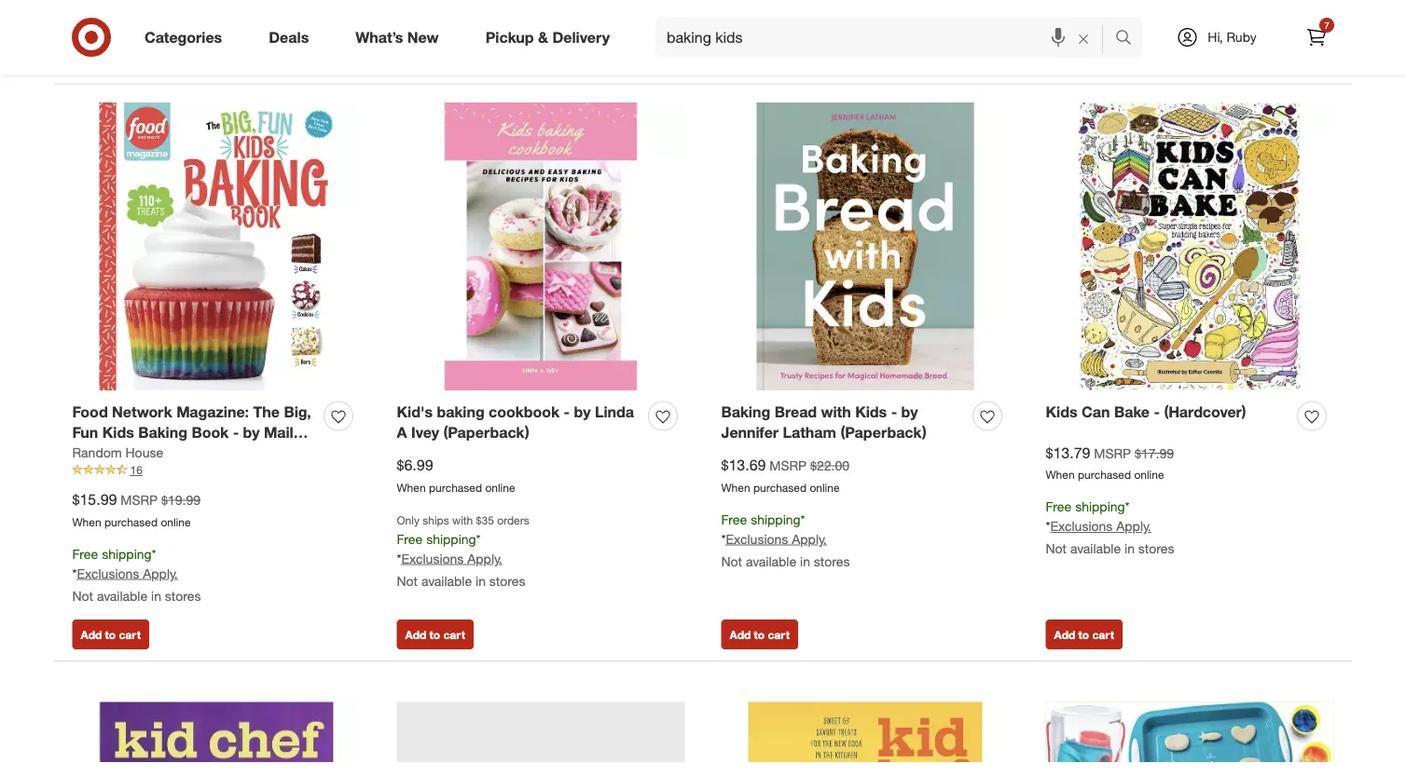 Task type: vqa. For each thing, say whether or not it's contained in the screenshot.
Hi, Ruby
yes



Task type: describe. For each thing, give the bounding box(es) containing it.
big,
[[284, 403, 311, 421]]

$35
[[476, 514, 494, 528]]

random house link
[[72, 444, 163, 463]]

jennifer
[[721, 424, 779, 442]]

food network magazine: the big, fun kids baking book - by maile carpenter (hardcover) link
[[72, 401, 317, 463]]

kid's
[[397, 403, 433, 421]]

kids can bake - (hardcover) link
[[1046, 401, 1246, 423]]

ruby
[[1227, 29, 1257, 45]]

new
[[407, 28, 439, 46]]

stir crack whisk bake - by  america's test kitchen kids & maddie frost (board book) image
[[397, 703, 685, 764]]

* down the $15.99 msrp $19.99 when purchased online
[[152, 546, 156, 563]]

hi, ruby
[[1208, 29, 1257, 45]]

- inside food network magazine: the big, fun kids baking book - by maile carpenter (hardcover)
[[233, 424, 239, 442]]

msrp for $13.69
[[770, 458, 807, 474]]

kids inside food network magazine: the big, fun kids baking book - by maile carpenter (hardcover)
[[102, 424, 134, 442]]

deals link
[[253, 17, 332, 58]]

deals
[[269, 28, 309, 46]]

- inside kid's baking cookbook - by  linda a ivey (paperback)
[[564, 403, 570, 421]]

- inside baking bread with kids - by jennifer latham (paperback)
[[891, 403, 897, 421]]

baking inside food network magazine: the big, fun kids baking book - by maile carpenter (hardcover)
[[138, 424, 187, 442]]

stores for $15.99
[[165, 588, 201, 604]]

categories
[[145, 28, 222, 46]]

$19.99
[[161, 492, 201, 509]]

apply. for $15.99
[[143, 566, 178, 582]]

exclusions inside only ships with $35 orders free shipping * * exclusions apply. not available in stores
[[401, 551, 464, 567]]

* down $13.79 msrp $17.99 when purchased online
[[1125, 499, 1130, 515]]

shipping for $15.99
[[102, 546, 152, 563]]

network
[[112, 403, 172, 421]]

(hardcover) inside food network magazine: the big, fun kids baking book - by maile carpenter (hardcover)
[[148, 445, 231, 463]]

shipping for $13.69
[[751, 512, 801, 528]]

by inside kid's baking cookbook - by  linda a ivey (paperback)
[[574, 403, 591, 421]]

orders
[[497, 514, 529, 528]]

(paperback) for with
[[840, 424, 927, 442]]

the
[[253, 403, 280, 421]]

baking bread with kids - by jennifer latham (paperback) link
[[721, 401, 966, 444]]

with for latham
[[821, 403, 851, 421]]

ships
[[423, 514, 449, 528]]

when inside $6.99 when purchased online
[[397, 481, 426, 495]]

exclusions for $13.69
[[726, 531, 788, 547]]

16 link
[[72, 463, 360, 479]]

* down only
[[397, 551, 401, 567]]

kid's baking cookbook - by  linda a ivey (paperback) image
[[397, 102, 685, 391]]

stores for $13.79
[[1138, 541, 1174, 557]]

only ships with $35 orders free shipping * * exclusions apply. not available in stores
[[397, 514, 529, 590]]

$13.69 msrp $22.00 when purchased online
[[721, 456, 849, 495]]

* down $13.79
[[1046, 518, 1050, 535]]

food network magazine: the big, fun kids baking book - by maile carpenter (hardcover) image
[[72, 102, 360, 391]]

available for $13.79
[[1070, 541, 1121, 557]]

purchased for $15.99
[[104, 516, 158, 530]]

in for $13.79
[[1125, 541, 1135, 557]]

fun
[[72, 424, 98, 442]]

0 vertical spatial (hardcover)
[[1164, 403, 1246, 421]]

baking
[[437, 403, 485, 421]]

a
[[397, 424, 407, 442]]

$13.79 msrp $17.99 when purchased online
[[1046, 444, 1174, 482]]

kids can bake - (hardcover)
[[1046, 403, 1246, 421]]

random house
[[72, 445, 163, 461]]

ivey
[[411, 424, 439, 442]]

kid chef junior bakes - by charity mathews image
[[721, 703, 1009, 764]]

purchased for $13.69
[[753, 481, 807, 495]]

carpenter
[[72, 445, 144, 463]]

exclusions apply. link for $13.69
[[726, 531, 827, 547]]

$13.79
[[1046, 444, 1090, 462]]

apply. for $13.79
[[1116, 518, 1151, 535]]

online inside $6.99 when purchased online
[[485, 481, 515, 495]]

* down $15.99 on the bottom
[[72, 566, 77, 582]]

(paperback) for cookbook
[[443, 424, 529, 442]]

latham
[[783, 424, 836, 442]]

$22.00
[[810, 458, 849, 474]]

free shipping * * exclusions apply. not available in stores for $13.79
[[1046, 499, 1174, 557]]

exclusions for $15.99
[[77, 566, 139, 582]]

purchased inside $6.99 when purchased online
[[429, 481, 482, 495]]

when for $13.69
[[721, 481, 750, 495]]

not for $13.69
[[721, 553, 742, 570]]

in inside only ships with $35 orders free shipping * * exclusions apply. not available in stores
[[476, 573, 486, 590]]

$15.99 msrp $19.99 when purchased online
[[72, 491, 201, 530]]

search button
[[1107, 17, 1152, 62]]

not inside only ships with $35 orders free shipping * * exclusions apply. not available in stores
[[397, 573, 418, 590]]

What can we help you find? suggestions appear below search field
[[656, 17, 1120, 58]]

kids inside baking bread with kids - by jennifer latham (paperback)
[[855, 403, 887, 421]]



Task type: locate. For each thing, give the bounding box(es) containing it.
online inside the $15.99 msrp $19.99 when purchased online
[[161, 516, 191, 530]]

house
[[125, 445, 163, 461]]

online inside $13.69 msrp $22.00 when purchased online
[[810, 481, 840, 495]]

purchased down $15.99 on the bottom
[[104, 516, 158, 530]]

in
[[1125, 10, 1135, 26], [1125, 541, 1135, 557], [800, 553, 810, 570], [476, 573, 486, 590], [151, 588, 161, 604]]

0 horizontal spatial baking
[[138, 424, 187, 442]]

delivery
[[552, 28, 610, 46]]

purchased inside $13.79 msrp $17.99 when purchased online
[[1078, 468, 1131, 482]]

1 horizontal spatial (paperback)
[[840, 424, 927, 442]]

exclusions down $13.79 msrp $17.99 when purchased online
[[1050, 518, 1113, 535]]

bake
[[1114, 403, 1150, 421]]

purchased up "ships" on the bottom left of page
[[429, 481, 482, 495]]

*
[[1125, 499, 1130, 515], [801, 512, 805, 528], [1046, 518, 1050, 535], [721, 531, 726, 547], [476, 531, 481, 548], [152, 546, 156, 563], [397, 551, 401, 567], [72, 566, 77, 582]]

free shipping * * exclusions apply. not available in stores down $13.79 msrp $17.99 when purchased online
[[1046, 499, 1174, 557]]

1 (paperback) from the left
[[443, 424, 529, 442]]

(hardcover) down 'book'
[[148, 445, 231, 463]]

free for $15.99
[[72, 546, 98, 563]]

kids can bake - (hardcover) image
[[1046, 102, 1334, 391]]

1 horizontal spatial (hardcover)
[[1164, 403, 1246, 421]]

to
[[105, 50, 116, 64], [754, 50, 765, 64], [1078, 50, 1089, 64], [105, 628, 116, 642], [429, 628, 440, 642], [754, 628, 765, 642], [1078, 628, 1089, 642]]

when down '$13.69'
[[721, 481, 750, 495]]

kid's baking cookbook - by  linda a ivey (paperback)
[[397, 403, 634, 442]]

online
[[1134, 468, 1164, 482], [485, 481, 515, 495], [810, 481, 840, 495], [161, 516, 191, 530]]

with left $35
[[452, 514, 473, 528]]

1 horizontal spatial msrp
[[770, 458, 807, 474]]

(paperback)
[[443, 424, 529, 442], [840, 424, 927, 442]]

free shipping * * exclusions apply. not available in stores for $15.99
[[72, 546, 201, 604]]

shipping down $13.79 msrp $17.99 when purchased online
[[1075, 499, 1125, 515]]

when down $6.99 at the bottom left of page
[[397, 481, 426, 495]]

magazine:
[[176, 403, 249, 421]]

purchased for $13.79
[[1078, 468, 1131, 482]]

2 horizontal spatial by
[[901, 403, 918, 421]]

1 vertical spatial (hardcover)
[[148, 445, 231, 463]]

msrp for $15.99
[[121, 492, 158, 509]]

when down $15.99 on the bottom
[[72, 516, 101, 530]]

apply. down $13.69 msrp $22.00 when purchased online
[[792, 531, 827, 547]]

shipping down "ships" on the bottom left of page
[[426, 531, 476, 548]]

free shipping * * exclusions apply. not available in stores for $13.69
[[721, 512, 850, 570]]

free inside only ships with $35 orders free shipping * * exclusions apply. not available in stores
[[397, 531, 423, 548]]

available down $13.69 msrp $22.00 when purchased online
[[746, 553, 796, 570]]

pickup & delivery link
[[470, 17, 633, 58]]

0 vertical spatial with
[[821, 403, 851, 421]]

in down the $15.99 msrp $19.99 when purchased online
[[151, 588, 161, 604]]

0 horizontal spatial free shipping * * exclusions apply. not available in stores
[[72, 546, 201, 604]]

random
[[72, 445, 122, 461]]

$6.99 when purchased online
[[397, 456, 515, 495]]

with up latham
[[821, 403, 851, 421]]

add to cart
[[81, 50, 141, 64], [730, 50, 790, 64], [1054, 50, 1114, 64], [81, 628, 141, 642], [405, 628, 465, 642], [730, 628, 790, 642], [1054, 628, 1114, 642]]

apply. down the $15.99 msrp $19.99 when purchased online
[[143, 566, 178, 582]]

* down $35
[[476, 531, 481, 548]]

free down $13.79
[[1046, 499, 1072, 515]]

7 link
[[1296, 17, 1337, 58]]

exclusions apply. link down the $15.99 msrp $19.99 when purchased online
[[77, 566, 178, 582]]

purchased
[[1078, 468, 1131, 482], [429, 481, 482, 495], [753, 481, 807, 495], [104, 516, 158, 530]]

msrp inside $13.79 msrp $17.99 when purchased online
[[1094, 445, 1131, 461]]

purchased inside the $15.99 msrp $19.99 when purchased online
[[104, 516, 158, 530]]

online for $13.79
[[1134, 468, 1164, 482]]

exclusions
[[1050, 518, 1113, 535], [726, 531, 788, 547], [401, 551, 464, 567], [77, 566, 139, 582]]

purchased inside $13.69 msrp $22.00 when purchased online
[[753, 481, 807, 495]]

search
[[1107, 30, 1152, 48]]

kids left can
[[1046, 403, 1077, 421]]

exclusions apply. link down $13.69 msrp $22.00 when purchased online
[[726, 531, 827, 547]]

exclusions apply. link down "ships" on the bottom left of page
[[401, 551, 502, 567]]

in up the search
[[1125, 10, 1135, 26]]

not for $13.79
[[1046, 541, 1067, 557]]

shipping inside only ships with $35 orders free shipping * * exclusions apply. not available in stores
[[426, 531, 476, 548]]

(paperback) inside baking bread with kids - by jennifer latham (paperback)
[[840, 424, 927, 442]]

(hardcover) up $17.99
[[1164, 403, 1246, 421]]

online down $19.99
[[161, 516, 191, 530]]

shipping down $13.69 msrp $22.00 when purchased online
[[751, 512, 801, 528]]

pickup
[[485, 28, 534, 46]]

1 horizontal spatial with
[[821, 403, 851, 421]]

(paperback) up $22.00
[[840, 424, 927, 442]]

add
[[81, 50, 102, 64], [730, 50, 751, 64], [1054, 50, 1075, 64], [81, 628, 102, 642], [405, 628, 426, 642], [730, 628, 751, 642], [1054, 628, 1075, 642]]

0 horizontal spatial by
[[243, 424, 260, 442]]

kids
[[855, 403, 887, 421], [1046, 403, 1077, 421], [102, 424, 134, 442]]

exclusions apply. link for $15.99
[[77, 566, 178, 582]]

cart
[[119, 50, 141, 64], [768, 50, 790, 64], [1092, 50, 1114, 64], [119, 628, 141, 642], [443, 628, 465, 642], [768, 628, 790, 642], [1092, 628, 1114, 642]]

categories link
[[129, 17, 245, 58]]

available for $13.69
[[746, 553, 796, 570]]

msrp
[[1094, 445, 1131, 461], [770, 458, 807, 474], [121, 492, 158, 509]]

cookbook
[[489, 403, 560, 421]]

$17.99
[[1135, 445, 1174, 461]]

can
[[1082, 403, 1110, 421]]

stores inside only ships with $35 orders free shipping * * exclusions apply. not available in stores
[[489, 573, 525, 590]]

kids right bread
[[855, 403, 887, 421]]

baking bread with kids - by jennifer latham (paperback)
[[721, 403, 927, 442]]

online up orders
[[485, 481, 515, 495]]

free shipping * * exclusions apply. not available in stores down the $15.99 msrp $19.99 when purchased online
[[72, 546, 201, 604]]

only
[[397, 514, 420, 528]]

not for $15.99
[[72, 588, 93, 604]]

apply.
[[1116, 518, 1151, 535], [792, 531, 827, 547], [467, 551, 502, 567], [143, 566, 178, 582]]

2 horizontal spatial free shipping * * exclusions apply. not available in stores
[[1046, 499, 1174, 557]]

0 horizontal spatial (hardcover)
[[148, 445, 231, 463]]

food network magazine: the big, fun kids baking book - by maile carpenter (hardcover)
[[72, 403, 311, 463]]

available for $15.99
[[97, 588, 147, 604]]

maile
[[264, 424, 302, 442]]

pickup & delivery
[[485, 28, 610, 46]]

exclusions down "ships" on the bottom left of page
[[401, 551, 464, 567]]

0 horizontal spatial (paperback)
[[443, 424, 529, 442]]

exclusions apply. link for $13.79
[[1050, 518, 1151, 535]]

online inside $13.79 msrp $17.99 when purchased online
[[1134, 468, 1164, 482]]

with inside only ships with $35 orders free shipping * * exclusions apply. not available in stores
[[452, 514, 473, 528]]

exclusions apply. link down $13.79 msrp $17.99 when purchased online
[[1050, 518, 1151, 535]]

7
[[1324, 19, 1329, 31]]

exclusions down the $15.99 msrp $19.99 when purchased online
[[77, 566, 139, 582]]

when
[[1046, 468, 1075, 482], [397, 481, 426, 495], [721, 481, 750, 495], [72, 516, 101, 530]]

free
[[1046, 499, 1072, 515], [721, 512, 747, 528], [397, 531, 423, 548], [72, 546, 98, 563]]

baking up jennifer
[[721, 403, 770, 421]]

available down $13.79 msrp $17.99 when purchased online
[[1070, 541, 1121, 557]]

exclusions down $13.69 msrp $22.00 when purchased online
[[726, 531, 788, 547]]

(hardcover)
[[1164, 403, 1246, 421], [148, 445, 231, 463]]

with for *
[[452, 514, 473, 528]]

online for $13.69
[[810, 481, 840, 495]]

with
[[821, 403, 851, 421], [452, 514, 473, 528]]

with inside baking bread with kids - by jennifer latham (paperback)
[[821, 403, 851, 421]]

in for $13.69
[[800, 553, 810, 570]]

free shipping * * exclusions apply. not available in stores down $13.69 msrp $22.00 when purchased online
[[721, 512, 850, 570]]

(paperback) down baking
[[443, 424, 529, 442]]

in down $35
[[476, 573, 486, 590]]

by inside baking bread with kids - by jennifer latham (paperback)
[[901, 403, 918, 421]]

hi,
[[1208, 29, 1223, 45]]

* down '$13.69'
[[721, 531, 726, 547]]

baking up house
[[138, 424, 187, 442]]

$6.99
[[397, 456, 433, 475]]

when inside $13.69 msrp $22.00 when purchased online
[[721, 481, 750, 495]]

msrp left $17.99
[[1094, 445, 1131, 461]]

kids up random house
[[102, 424, 134, 442]]

when for $15.99
[[72, 516, 101, 530]]

1 horizontal spatial baking
[[721, 403, 770, 421]]

msrp for $13.79
[[1094, 445, 1131, 461]]

book
[[192, 424, 229, 442]]

shipping down the $15.99 msrp $19.99 when purchased online
[[102, 546, 152, 563]]

add to cart button
[[72, 42, 149, 72], [721, 42, 798, 72], [1046, 42, 1123, 72], [72, 620, 149, 650], [397, 620, 474, 650], [721, 620, 798, 650], [1046, 620, 1123, 650]]

exclusions apply. link
[[1050, 518, 1151, 535], [726, 531, 827, 547], [401, 551, 502, 567], [77, 566, 178, 582]]

0 vertical spatial baking
[[721, 403, 770, 421]]

msrp inside $13.69 msrp $22.00 when purchased online
[[770, 458, 807, 474]]

apply. down $13.79 msrp $17.99 when purchased online
[[1116, 518, 1151, 535]]

in for $15.99
[[151, 588, 161, 604]]

shipping
[[1075, 499, 1125, 515], [751, 512, 801, 528], [426, 531, 476, 548], [102, 546, 152, 563]]

msrp down 16
[[121, 492, 158, 509]]

available up the search
[[1070, 10, 1121, 26]]

free down $15.99 on the bottom
[[72, 546, 98, 563]]

msrp inside the $15.99 msrp $19.99 when purchased online
[[121, 492, 158, 509]]

available down the $15.99 msrp $19.99 when purchased online
[[97, 588, 147, 604]]

available down "ships" on the bottom left of page
[[421, 573, 472, 590]]

kid's baking cookbook - by  linda a ivey (paperback) link
[[397, 401, 641, 444]]

msrp down latham
[[770, 458, 807, 474]]

1 vertical spatial with
[[452, 514, 473, 528]]

baking bread with kids - by  jennifer latham (paperback) image
[[721, 102, 1009, 391]]

$13.69
[[721, 456, 766, 475]]

free down '$13.69'
[[721, 512, 747, 528]]

16
[[130, 463, 143, 477]]

purchased down '$13.69'
[[753, 481, 807, 495]]

purchased down $13.79
[[1078, 468, 1131, 482]]

1 horizontal spatial kids
[[855, 403, 887, 421]]

free for $13.69
[[721, 512, 747, 528]]

available inside only ships with $35 orders free shipping * * exclusions apply. not available in stores
[[421, 573, 472, 590]]

when for $13.79
[[1046, 468, 1075, 482]]

linda
[[595, 403, 634, 421]]

in down $13.69 msrp $22.00 when purchased online
[[800, 553, 810, 570]]

apply. inside only ships with $35 orders free shipping * * exclusions apply. not available in stores
[[467, 551, 502, 567]]

$15.99
[[72, 491, 117, 509]]

by
[[574, 403, 591, 421], [901, 403, 918, 421], [243, 424, 260, 442]]

online for $15.99
[[161, 516, 191, 530]]

1 horizontal spatial free shipping * * exclusions apply. not available in stores
[[721, 512, 850, 570]]

baking inside baking bread with kids - by jennifer latham (paperback)
[[721, 403, 770, 421]]

what's new link
[[340, 17, 462, 58]]

not
[[1046, 10, 1067, 26], [1046, 541, 1067, 557], [721, 553, 742, 570], [397, 573, 418, 590], [72, 588, 93, 604]]

free for $13.79
[[1046, 499, 1072, 515]]

what's new
[[355, 28, 439, 46]]

in down $13.79 msrp $17.99 when purchased online
[[1125, 541, 1135, 557]]

1 vertical spatial baking
[[138, 424, 187, 442]]

when inside $13.79 msrp $17.99 when purchased online
[[1046, 468, 1075, 482]]

not available in stores
[[1046, 10, 1174, 26]]

0 horizontal spatial msrp
[[121, 492, 158, 509]]

food
[[72, 403, 108, 421]]

exclusions for $13.79
[[1050, 518, 1113, 535]]

-
[[564, 403, 570, 421], [891, 403, 897, 421], [1154, 403, 1160, 421], [233, 424, 239, 442]]

by inside food network magazine: the big, fun kids baking book - by maile carpenter (hardcover)
[[243, 424, 260, 442]]

free down only
[[397, 531, 423, 548]]

stores
[[1138, 10, 1174, 26], [1138, 541, 1174, 557], [814, 553, 850, 570], [489, 573, 525, 590], [165, 588, 201, 604]]

when inside the $15.99 msrp $19.99 when purchased online
[[72, 516, 101, 530]]

(paperback) inside kid's baking cookbook - by  linda a ivey (paperback)
[[443, 424, 529, 442]]

apply. down $35
[[467, 551, 502, 567]]

1 horizontal spatial by
[[574, 403, 591, 421]]

when down $13.79
[[1046, 468, 1075, 482]]

0 horizontal spatial with
[[452, 514, 473, 528]]

* down $13.69 msrp $22.00 when purchased online
[[801, 512, 805, 528]]

0 horizontal spatial kids
[[102, 424, 134, 442]]

2 (paperback) from the left
[[840, 424, 927, 442]]

bread
[[775, 403, 817, 421]]

baketivity cookie cutter set for kids, 24 assorted cookie cutters holiday themes - with rolling pin, silicone baking pan, and non-stick baking mat image
[[1046, 703, 1334, 764], [1046, 703, 1334, 764]]

online down $22.00
[[810, 481, 840, 495]]

free shipping * * exclusions apply. not available in stores
[[1046, 499, 1174, 557], [721, 512, 850, 570], [72, 546, 201, 604]]

apply. for $13.69
[[792, 531, 827, 547]]

&
[[538, 28, 548, 46]]

what's
[[355, 28, 403, 46]]

2 horizontal spatial kids
[[1046, 403, 1077, 421]]

available
[[1070, 10, 1121, 26], [1070, 541, 1121, 557], [746, 553, 796, 570], [421, 573, 472, 590], [97, 588, 147, 604]]

stores for $13.69
[[814, 553, 850, 570]]

shipping for $13.79
[[1075, 499, 1125, 515]]

kid chef bakes - by lisa huff image
[[72, 703, 360, 764]]

2 horizontal spatial msrp
[[1094, 445, 1131, 461]]

baking
[[721, 403, 770, 421], [138, 424, 187, 442]]

online down $17.99
[[1134, 468, 1164, 482]]



